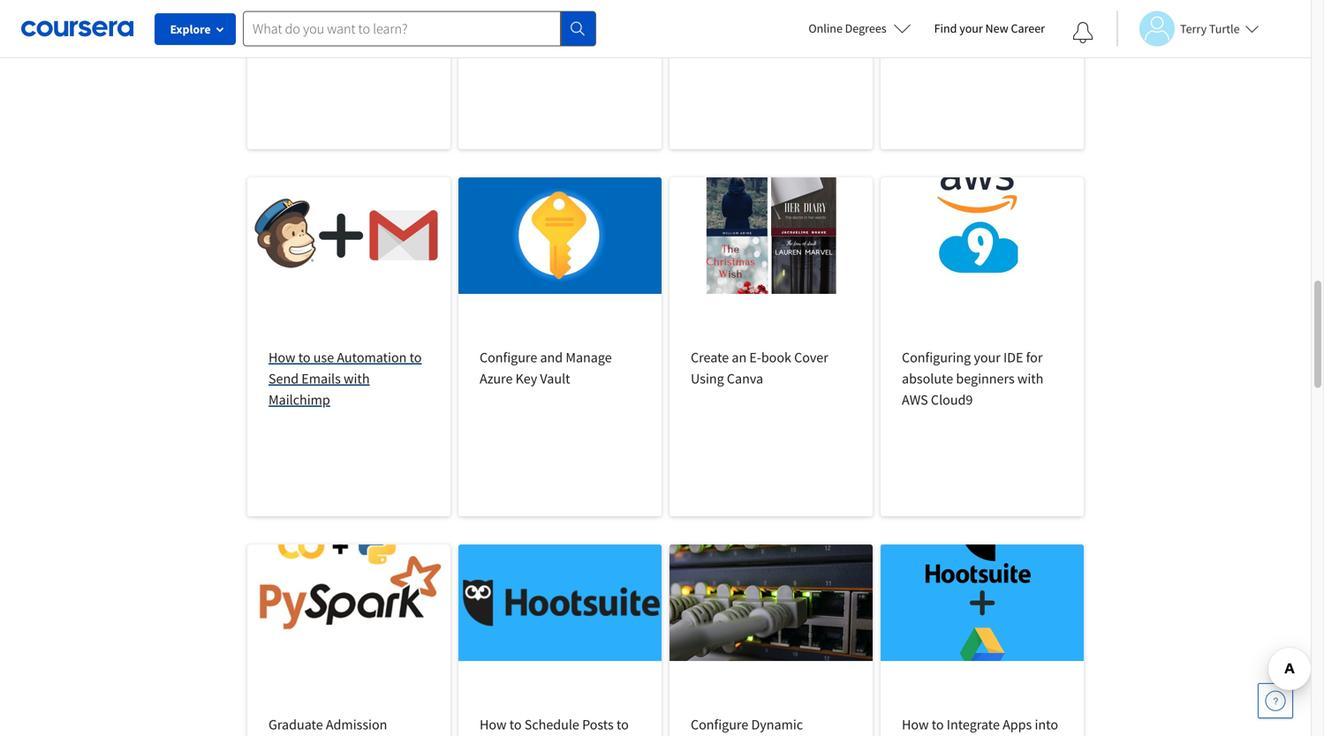 Task type: locate. For each thing, give the bounding box(es) containing it.
how
[[269, 349, 295, 367], [480, 716, 507, 734], [902, 716, 929, 734]]

0 horizontal spatial with
[[344, 370, 370, 388]]

beginners
[[956, 370, 1015, 388]]

What do you want to learn? text field
[[243, 11, 561, 46]]

graduate
[[269, 716, 323, 734]]

schedule
[[524, 716, 579, 734]]

e-
[[749, 349, 761, 367]]

1 horizontal spatial configure
[[691, 716, 748, 734]]

your
[[959, 20, 983, 36], [974, 349, 1001, 367]]

how to schedule posts to
[[480, 716, 629, 737]]

0 horizontal spatial configure
[[480, 349, 537, 367]]

1 vertical spatial configure
[[691, 716, 748, 734]]

configure inside 'configure dynamic'
[[691, 716, 748, 734]]

create
[[691, 349, 729, 367]]

configure up azure on the left
[[480, 349, 537, 367]]

your right find
[[959, 20, 983, 36]]

how inside 'how to schedule posts to'
[[480, 716, 507, 734]]

configure
[[480, 349, 537, 367], [691, 716, 748, 734]]

configure and manage azure key vault
[[480, 349, 612, 388]]

with down for
[[1017, 370, 1044, 388]]

with down automation
[[344, 370, 370, 388]]

canva
[[727, 370, 763, 388]]

to inside how to integrate apps into
[[932, 716, 944, 734]]

graduate admission
[[269, 716, 428, 737]]

online degrees button
[[794, 9, 925, 48]]

emails
[[301, 370, 341, 388]]

configuring your ide for absolute beginners with aws cloud9
[[902, 349, 1044, 409]]

and
[[540, 349, 563, 367]]

how left integrate
[[902, 716, 929, 734]]

explore button
[[155, 13, 236, 45]]

0 horizontal spatial how
[[269, 349, 295, 367]]

configuring
[[902, 349, 971, 367]]

configure left dynamic
[[691, 716, 748, 734]]

configure inside configure and manage azure key vault
[[480, 349, 537, 367]]

find
[[934, 20, 957, 36]]

aws
[[902, 391, 928, 409]]

1 horizontal spatial with
[[1017, 370, 1044, 388]]

your inside configuring your ide for absolute beginners with aws cloud9
[[974, 349, 1001, 367]]

with
[[344, 370, 370, 388], [1017, 370, 1044, 388]]

1 horizontal spatial how
[[480, 716, 507, 734]]

how for how to schedule posts to
[[480, 716, 507, 734]]

manage
[[566, 349, 612, 367]]

send
[[269, 370, 299, 388]]

turtle
[[1209, 21, 1240, 37]]

how up send
[[269, 349, 295, 367]]

1 vertical spatial your
[[974, 349, 1001, 367]]

how inside how to use automation to send emails with mailchimp
[[269, 349, 295, 367]]

how inside how to integrate apps into
[[902, 716, 929, 734]]

online degrees
[[809, 20, 887, 36]]

admission
[[326, 716, 387, 734]]

terry turtle
[[1180, 21, 1240, 37]]

new
[[985, 20, 1008, 36]]

how to schedule posts to link
[[458, 545, 662, 737]]

to
[[298, 349, 311, 367], [409, 349, 422, 367], [509, 716, 522, 734], [616, 716, 629, 734], [932, 716, 944, 734]]

vault
[[540, 370, 570, 388]]

how left "schedule"
[[480, 716, 507, 734]]

automation
[[337, 349, 407, 367]]

to left "schedule"
[[509, 716, 522, 734]]

0 vertical spatial configure
[[480, 349, 537, 367]]

your up beginners
[[974, 349, 1001, 367]]

to left use
[[298, 349, 311, 367]]

2 horizontal spatial how
[[902, 716, 929, 734]]

1 with from the left
[[344, 370, 370, 388]]

None search field
[[243, 11, 596, 46]]

2 with from the left
[[1017, 370, 1044, 388]]

configure for configure dynamic
[[691, 716, 748, 734]]

0 vertical spatial your
[[959, 20, 983, 36]]

to left integrate
[[932, 716, 944, 734]]

use
[[313, 349, 334, 367]]

to right automation
[[409, 349, 422, 367]]



Task type: vqa. For each thing, say whether or not it's contained in the screenshot.
Configure for Configure and Manage Azure Key Vault
yes



Task type: describe. For each thing, give the bounding box(es) containing it.
show notifications image
[[1072, 22, 1094, 43]]

mailchimp
[[269, 391, 330, 409]]

with inside configuring your ide for absolute beginners with aws cloud9
[[1017, 370, 1044, 388]]

to for how to use automation to send emails with mailchimp
[[298, 349, 311, 367]]

career
[[1011, 20, 1045, 36]]

to for how to integrate apps into
[[932, 716, 944, 734]]

cloud9
[[931, 391, 973, 409]]

configure dynamic
[[691, 716, 845, 737]]

create an e-book cover using canva link
[[670, 178, 873, 517]]

help center image
[[1265, 691, 1286, 712]]

integrate
[[947, 716, 1000, 734]]

terry
[[1180, 21, 1207, 37]]

find your new career
[[934, 20, 1045, 36]]

your for ide
[[974, 349, 1001, 367]]

how for how to use automation to send emails with mailchimp
[[269, 349, 295, 367]]

graduate admission link
[[247, 545, 450, 737]]

for
[[1026, 349, 1043, 367]]

coursera image
[[21, 14, 133, 43]]

terry turtle button
[[1117, 11, 1259, 46]]

into
[[1035, 716, 1058, 734]]

to right posts
[[616, 716, 629, 734]]

book
[[761, 349, 791, 367]]

with inside how to use automation to send emails with mailchimp
[[344, 370, 370, 388]]

an
[[732, 349, 747, 367]]

apps
[[1003, 716, 1032, 734]]

your for new
[[959, 20, 983, 36]]

azure
[[480, 370, 513, 388]]

online
[[809, 20, 843, 36]]

posts
[[582, 716, 614, 734]]

how to integrate apps into link
[[881, 545, 1084, 737]]

how to use automation to send emails with mailchimp
[[269, 349, 422, 409]]

degrees
[[845, 20, 887, 36]]

how for how to integrate apps into
[[902, 716, 929, 734]]

how to use automation to send emails with mailchimp link
[[247, 178, 450, 517]]

configure for configure and manage azure key vault
[[480, 349, 537, 367]]

cover
[[794, 349, 828, 367]]

explore
[[170, 21, 211, 37]]

dynamic
[[751, 716, 803, 734]]

to for how to schedule posts to
[[509, 716, 522, 734]]

configuring your ide for absolute beginners with aws cloud9 link
[[881, 178, 1084, 517]]

key
[[515, 370, 537, 388]]

configure dynamic link
[[670, 545, 873, 737]]

using
[[691, 370, 724, 388]]

how to integrate apps into
[[902, 716, 1058, 737]]

configure and manage azure key vault link
[[458, 178, 662, 517]]

absolute
[[902, 370, 953, 388]]

ide
[[1003, 349, 1023, 367]]

find your new career link
[[925, 18, 1054, 40]]

create an e-book cover using canva
[[691, 349, 828, 388]]



